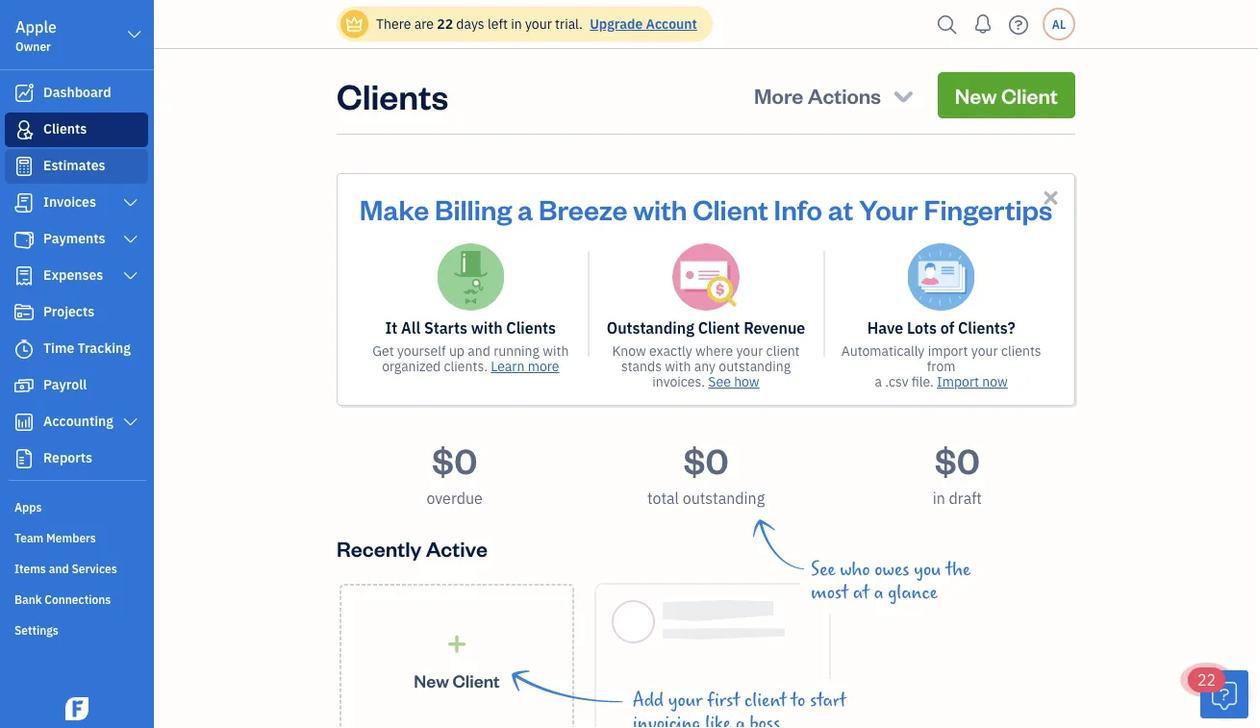 Task type: locate. For each thing, give the bounding box(es) containing it.
clients
[[1001, 342, 1042, 360]]

crown image
[[344, 14, 365, 34]]

1 horizontal spatial see
[[811, 559, 836, 580]]

1 vertical spatial client
[[745, 690, 787, 711]]

1 horizontal spatial in
[[933, 488, 946, 508]]

0 vertical spatial at
[[828, 191, 854, 227]]

chevron large down image inside the payments link
[[122, 232, 140, 247]]

know exactly where your client stands with any outstanding invoices.
[[612, 342, 800, 391]]

and
[[468, 342, 491, 360], [49, 561, 69, 576]]

import
[[928, 342, 968, 360]]

22 inside dropdown button
[[1198, 670, 1216, 690]]

$0 up overdue on the left of the page
[[432, 437, 477, 483]]

apps link
[[5, 492, 148, 521]]

$0 total outstanding
[[647, 437, 765, 508]]

your
[[859, 191, 919, 227]]

0 vertical spatial and
[[468, 342, 491, 360]]

client
[[1002, 81, 1058, 109], [693, 191, 769, 227], [698, 318, 740, 338], [453, 669, 500, 692]]

any
[[694, 357, 716, 375]]

clients up running
[[506, 318, 556, 338]]

chevron large down image up chevron large down icon
[[122, 232, 140, 247]]

1 vertical spatial at
[[853, 582, 870, 603]]

client down revenue
[[766, 342, 800, 360]]

22
[[437, 15, 453, 33], [1198, 670, 1216, 690]]

0 horizontal spatial see
[[708, 373, 731, 391]]

a inside have lots of clients? automatically import your clients from a .csv file. import now
[[875, 373, 882, 391]]

2 $0 from the left
[[684, 437, 729, 483]]

learn
[[491, 357, 525, 375]]

3 $0 from the left
[[935, 437, 980, 483]]

$0
[[432, 437, 477, 483], [684, 437, 729, 483], [935, 437, 980, 483]]

see
[[708, 373, 731, 391], [811, 559, 836, 580]]

boss
[[750, 713, 780, 728]]

a inside see who owes you the most at a glance
[[874, 582, 884, 603]]

starts
[[424, 318, 468, 338]]

connections
[[45, 592, 111, 607]]

1 horizontal spatial 22
[[1198, 670, 1216, 690]]

exactly
[[649, 342, 692, 360]]

outstanding
[[719, 357, 791, 375], [683, 488, 765, 508]]

1 horizontal spatial and
[[468, 342, 491, 360]]

2 horizontal spatial $0
[[935, 437, 980, 483]]

1 vertical spatial new client link
[[340, 584, 574, 728]]

left
[[488, 15, 508, 33]]

0 vertical spatial clients
[[337, 72, 449, 118]]

1 vertical spatial see
[[811, 559, 836, 580]]

with inside know exactly where your client stands with any outstanding invoices.
[[665, 357, 691, 375]]

in left the draft
[[933, 488, 946, 508]]

dashboard
[[43, 83, 111, 101]]

0 horizontal spatial new client
[[414, 669, 500, 692]]

$0 inside $0 overdue
[[432, 437, 477, 483]]

stands
[[622, 357, 662, 375]]

1 vertical spatial new client
[[414, 669, 500, 692]]

$0 in draft
[[933, 437, 982, 508]]

chart image
[[13, 413, 36, 432]]

clients
[[337, 72, 449, 118], [43, 120, 87, 138], [506, 318, 556, 338]]

chevron large down image inside accounting link
[[122, 415, 140, 430]]

from
[[927, 357, 956, 375]]

bank
[[14, 592, 42, 607]]

billing
[[435, 191, 512, 227]]

client
[[766, 342, 800, 360], [745, 690, 787, 711]]

see for see who owes you the most at a glance
[[811, 559, 836, 580]]

new client down plus image
[[414, 669, 500, 692]]

freshbooks image
[[62, 698, 92, 721]]

like
[[705, 713, 731, 728]]

timer image
[[13, 340, 36, 359]]

new
[[955, 81, 997, 109], [414, 669, 449, 692]]

0 horizontal spatial and
[[49, 561, 69, 576]]

new down plus image
[[414, 669, 449, 692]]

with up get yourself up and running with organized clients.
[[471, 318, 503, 338]]

fingertips
[[924, 191, 1053, 227]]

1 vertical spatial 22
[[1198, 670, 1216, 690]]

chevron large down image for payments
[[122, 232, 140, 247]]

payments link
[[5, 222, 148, 257]]

you
[[914, 559, 942, 580]]

and right items
[[49, 561, 69, 576]]

chevron large down image right invoices
[[122, 195, 140, 211]]

$0 overdue
[[427, 437, 483, 508]]

22 button
[[1188, 668, 1249, 719]]

in
[[511, 15, 522, 33], [933, 488, 946, 508]]

project image
[[13, 303, 36, 322]]

outstanding down revenue
[[719, 357, 791, 375]]

estimate image
[[13, 157, 36, 176]]

client left info
[[693, 191, 769, 227]]

there are 22 days left in your trial. upgrade account
[[376, 15, 697, 33]]

go to help image
[[1004, 10, 1034, 39]]

time
[[43, 339, 74, 357]]

see inside see who owes you the most at a glance
[[811, 559, 836, 580]]

2 horizontal spatial clients
[[506, 318, 556, 338]]

and inside get yourself up and running with organized clients.
[[468, 342, 491, 360]]

at right info
[[828, 191, 854, 227]]

revenue
[[744, 318, 806, 338]]

upgrade account link
[[586, 15, 697, 33]]

a down owes
[[874, 582, 884, 603]]

0 horizontal spatial in
[[511, 15, 522, 33]]

in right left
[[511, 15, 522, 33]]

now
[[983, 373, 1008, 391]]

.csv
[[885, 373, 909, 391]]

0 vertical spatial client
[[766, 342, 800, 360]]

client up boss
[[745, 690, 787, 711]]

days
[[456, 15, 485, 33]]

add
[[633, 690, 664, 711]]

and right up
[[468, 342, 491, 360]]

items and services link
[[5, 553, 148, 582]]

$0 inside $0 in draft
[[935, 437, 980, 483]]

a left the .csv at the right
[[875, 373, 882, 391]]

0 vertical spatial 22
[[437, 15, 453, 33]]

with right running
[[543, 342, 569, 360]]

your up how
[[736, 342, 763, 360]]

estimates link
[[5, 149, 148, 184]]

the
[[946, 559, 971, 580]]

0 vertical spatial outstanding
[[719, 357, 791, 375]]

your left trial.
[[525, 15, 552, 33]]

add your first client to start invoicing like a boss
[[633, 690, 846, 728]]

1 horizontal spatial $0
[[684, 437, 729, 483]]

1 vertical spatial new
[[414, 669, 449, 692]]

outstanding inside $0 total outstanding
[[683, 488, 765, 508]]

0 horizontal spatial new
[[414, 669, 449, 692]]

clients down there
[[337, 72, 449, 118]]

money image
[[13, 376, 36, 395]]

1 horizontal spatial new client
[[955, 81, 1058, 109]]

new down 'notifications' icon
[[955, 81, 997, 109]]

of
[[941, 318, 955, 338]]

clients inside main element
[[43, 120, 87, 138]]

make billing a breeze with client info at your fingertips
[[360, 191, 1053, 227]]

see who owes you the most at a glance
[[811, 559, 971, 603]]

chevron large down image right accounting
[[122, 415, 140, 430]]

outstanding right total
[[683, 488, 765, 508]]

1 horizontal spatial clients
[[337, 72, 449, 118]]

0 horizontal spatial 22
[[437, 15, 453, 33]]

reports
[[43, 449, 92, 467]]

$0 inside $0 total outstanding
[[684, 437, 729, 483]]

your down clients?
[[972, 342, 998, 360]]

0 horizontal spatial clients
[[43, 120, 87, 138]]

expense image
[[13, 267, 36, 286]]

0 vertical spatial see
[[708, 373, 731, 391]]

1 vertical spatial outstanding
[[683, 488, 765, 508]]

team members link
[[5, 522, 148, 551]]

al
[[1052, 16, 1066, 32]]

apple owner
[[15, 17, 57, 54]]

clients down dashboard link
[[43, 120, 87, 138]]

draft
[[949, 488, 982, 508]]

$0 down invoices.
[[684, 437, 729, 483]]

chevrondown image
[[890, 82, 917, 109]]

report image
[[13, 449, 36, 469]]

chevron large down image
[[126, 23, 143, 46], [122, 195, 140, 211], [122, 232, 140, 247], [122, 415, 140, 430]]

see up "most"
[[811, 559, 836, 580]]

a inside add your first client to start invoicing like a boss
[[736, 713, 745, 728]]

1 vertical spatial in
[[933, 488, 946, 508]]

1 vertical spatial and
[[49, 561, 69, 576]]

bank connections
[[14, 592, 111, 607]]

1 vertical spatial clients
[[43, 120, 87, 138]]

chevron large down image
[[122, 268, 140, 284]]

0 vertical spatial new client link
[[938, 72, 1076, 118]]

projects
[[43, 303, 95, 320]]

1 horizontal spatial new
[[955, 81, 997, 109]]

1 $0 from the left
[[432, 437, 477, 483]]

items and services
[[14, 561, 117, 576]]

chevron large down image up dashboard link
[[126, 23, 143, 46]]

2 vertical spatial clients
[[506, 318, 556, 338]]

new client down go to help image
[[955, 81, 1058, 109]]

start
[[810, 690, 846, 711]]

with left any
[[665, 357, 691, 375]]

$0 up the draft
[[935, 437, 980, 483]]

have lots of clients? image
[[908, 243, 975, 311]]

where
[[696, 342, 733, 360]]

0 horizontal spatial $0
[[432, 437, 477, 483]]

a right like
[[736, 713, 745, 728]]

your inside know exactly where your client stands with any outstanding invoices.
[[736, 342, 763, 360]]

at down who
[[853, 582, 870, 603]]

your up invoicing
[[668, 690, 703, 711]]

see how
[[708, 373, 760, 391]]

invoicing
[[633, 713, 701, 728]]

see left how
[[708, 373, 731, 391]]

settings link
[[5, 615, 148, 644]]

recently active
[[337, 534, 488, 562]]

expenses link
[[5, 259, 148, 293]]



Task type: vqa. For each thing, say whether or not it's contained in the screenshot.
1st $915.00 from the bottom
no



Task type: describe. For each thing, give the bounding box(es) containing it.
time tracking
[[43, 339, 131, 357]]

accounting link
[[5, 405, 148, 440]]

payroll
[[43, 376, 87, 394]]

automatically
[[842, 342, 925, 360]]

owner
[[15, 38, 51, 54]]

client inside know exactly where your client stands with any outstanding invoices.
[[766, 342, 800, 360]]

there
[[376, 15, 411, 33]]

know
[[612, 342, 646, 360]]

plus image
[[446, 634, 468, 654]]

make
[[360, 191, 429, 227]]

your inside add your first client to start invoicing like a boss
[[668, 690, 703, 711]]

clients.
[[444, 357, 488, 375]]

0 vertical spatial new
[[955, 81, 997, 109]]

info
[[774, 191, 823, 227]]

outstanding client revenue
[[607, 318, 806, 338]]

more
[[754, 81, 804, 109]]

file.
[[912, 373, 934, 391]]

0 vertical spatial in
[[511, 15, 522, 33]]

running
[[494, 342, 540, 360]]

outstanding inside know exactly where your client stands with any outstanding invoices.
[[719, 357, 791, 375]]

with right breeze
[[633, 191, 687, 227]]

team members
[[14, 530, 96, 546]]

time tracking link
[[5, 332, 148, 367]]

glance
[[888, 582, 938, 603]]

outstanding
[[607, 318, 695, 338]]

trial.
[[555, 15, 583, 33]]

client up where
[[698, 318, 740, 338]]

have
[[868, 318, 904, 338]]

invoices link
[[5, 186, 148, 220]]

dashboard image
[[13, 84, 36, 103]]

reports link
[[5, 442, 148, 476]]

payment image
[[13, 230, 36, 249]]

clients link
[[5, 113, 148, 147]]

get yourself up and running with organized clients.
[[373, 342, 569, 375]]

more actions button
[[745, 72, 927, 118]]

team
[[14, 530, 44, 546]]

close image
[[1040, 187, 1062, 209]]

overdue
[[427, 488, 483, 508]]

expenses
[[43, 266, 103, 284]]

yourself
[[397, 342, 446, 360]]

client image
[[13, 120, 36, 140]]

to
[[791, 690, 806, 711]]

payments
[[43, 229, 105, 247]]

bank connections link
[[5, 584, 148, 613]]

breeze
[[539, 191, 628, 227]]

$0 for $0 total outstanding
[[684, 437, 729, 483]]

invoice image
[[13, 193, 36, 213]]

a right billing
[[518, 191, 533, 227]]

chevron large down image for accounting
[[122, 415, 140, 430]]

owes
[[875, 559, 910, 580]]

it all starts with clients image
[[437, 243, 504, 311]]

projects link
[[5, 295, 148, 330]]

it all starts with clients
[[385, 318, 556, 338]]

members
[[46, 530, 96, 546]]

$0 for $0 overdue
[[432, 437, 477, 483]]

all
[[401, 318, 421, 338]]

client down plus image
[[453, 669, 500, 692]]

al button
[[1043, 8, 1076, 40]]

at inside see who owes you the most at a glance
[[853, 582, 870, 603]]

are
[[414, 15, 434, 33]]

tracking
[[77, 339, 131, 357]]

settings
[[14, 623, 59, 638]]

and inside main element
[[49, 561, 69, 576]]

import
[[937, 373, 979, 391]]

actions
[[808, 81, 881, 109]]

lots
[[907, 318, 937, 338]]

with inside get yourself up and running with organized clients.
[[543, 342, 569, 360]]

clients?
[[958, 318, 1016, 338]]

apps
[[14, 499, 42, 515]]

resource center badge image
[[1201, 671, 1249, 719]]

organized
[[382, 357, 441, 375]]

it
[[385, 318, 398, 338]]

active
[[426, 534, 488, 562]]

client down go to help image
[[1002, 81, 1058, 109]]

payroll link
[[5, 369, 148, 403]]

notifications image
[[968, 5, 999, 43]]

have lots of clients? automatically import your clients from a .csv file. import now
[[842, 318, 1042, 391]]

your inside have lots of clients? automatically import your clients from a .csv file. import now
[[972, 342, 998, 360]]

1 horizontal spatial new client link
[[938, 72, 1076, 118]]

in inside $0 in draft
[[933, 488, 946, 508]]

chevron large down image for invoices
[[122, 195, 140, 211]]

see for see how
[[708, 373, 731, 391]]

account
[[646, 15, 697, 33]]

items
[[14, 561, 46, 576]]

main element
[[0, 0, 202, 728]]

accounting
[[43, 412, 113, 430]]

more
[[528, 357, 560, 375]]

client inside add your first client to start invoicing like a boss
[[745, 690, 787, 711]]

0 vertical spatial new client
[[955, 81, 1058, 109]]

recently
[[337, 534, 422, 562]]

$0 for $0 in draft
[[935, 437, 980, 483]]

search image
[[932, 10, 963, 39]]

services
[[72, 561, 117, 576]]

outstanding client revenue image
[[673, 243, 740, 311]]

0 horizontal spatial new client link
[[340, 584, 574, 728]]

up
[[449, 342, 465, 360]]

total
[[647, 488, 679, 508]]



